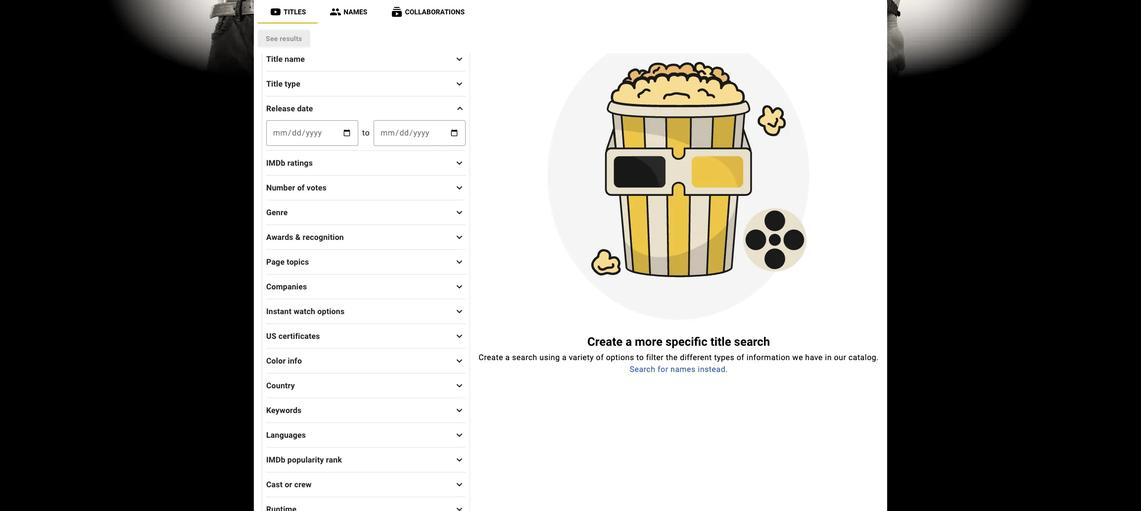 Task type: locate. For each thing, give the bounding box(es) containing it.
chevron right image inside the "title type" dropdown button
[[454, 78, 466, 90]]

0 vertical spatial options
[[318, 307, 345, 316]]

types
[[715, 353, 735, 362]]

Enter release date above date field
[[267, 121, 358, 146], [374, 121, 466, 146]]

info
[[288, 356, 302, 366]]

0 horizontal spatial enter release date above date field
[[267, 121, 358, 146]]

search left using
[[513, 353, 538, 362]]

1 vertical spatial to
[[637, 353, 644, 362]]

chevron right image inside awards & recognition dropdown button
[[454, 231, 466, 243]]

page topics button
[[266, 250, 466, 274]]

1 vertical spatial imdb
[[266, 455, 286, 465]]

cast or crew
[[266, 480, 312, 489]]

chevron right image
[[454, 78, 466, 90], [454, 207, 466, 219], [454, 231, 466, 243], [454, 306, 466, 318], [454, 331, 466, 342], [454, 380, 466, 392], [454, 405, 466, 417], [454, 430, 466, 441], [454, 479, 466, 491], [454, 504, 466, 512]]

chevron right image inside country dropdown button
[[454, 380, 466, 392]]

chevron right image inside number of votes dropdown button
[[454, 182, 466, 194]]

title inside the "title type" dropdown button
[[266, 79, 283, 88]]

1 horizontal spatial of
[[596, 353, 604, 362]]

search
[[262, 29, 294, 41], [630, 365, 656, 374]]

genre button
[[266, 201, 466, 224]]

instead.
[[698, 365, 728, 374]]

create
[[588, 335, 623, 349], [479, 353, 504, 362]]

1 vertical spatial options
[[606, 353, 635, 362]]

1 horizontal spatial enter release date above date field
[[374, 121, 466, 146]]

tab list containing titles
[[258, 0, 884, 24]]

of inside number of votes dropdown button
[[297, 183, 305, 192]]

chevron right image inside genre dropdown button
[[454, 207, 466, 219]]

chevron right image inside imdb popularity rank dropdown button
[[454, 454, 466, 466]]

people image
[[330, 6, 342, 18]]

options right watch
[[318, 307, 345, 316]]

title left type
[[266, 79, 283, 88]]

chevron right image inside the us certificates dropdown button
[[454, 331, 466, 342]]

6 chevron right image from the top
[[454, 380, 466, 392]]

our
[[835, 353, 847, 362]]

collaborations
[[405, 8, 465, 16]]

information
[[747, 353, 791, 362]]

options left filter
[[606, 353, 635, 362]]

0 horizontal spatial search
[[513, 353, 538, 362]]

number
[[266, 183, 295, 192]]

10 chevron right image from the top
[[454, 504, 466, 512]]

number of votes button
[[266, 176, 466, 200]]

0 vertical spatial search
[[262, 29, 294, 41]]

chevron right image for keywords
[[454, 405, 466, 417]]

to down the release date dropdown button
[[363, 128, 370, 138]]

imdb up cast on the bottom of page
[[266, 455, 286, 465]]

chevron right image inside languages dropdown button
[[454, 430, 466, 441]]

title left name at the left top of page
[[266, 54, 283, 64]]

the
[[666, 353, 678, 362]]

tab list
[[258, 0, 884, 24]]

search filters
[[262, 29, 323, 41]]

search down filter
[[630, 365, 656, 374]]

search down youtube image
[[262, 29, 294, 41]]

imdb ratings button
[[266, 151, 466, 175]]

chevron right image
[[454, 53, 466, 65], [454, 103, 466, 115], [454, 157, 466, 169], [454, 182, 466, 194], [454, 256, 466, 268], [454, 281, 466, 293], [454, 355, 466, 367], [454, 454, 466, 466]]

different
[[680, 353, 712, 362]]

chevron right image inside color info dropdown button
[[454, 355, 466, 367]]

options
[[318, 307, 345, 316], [606, 353, 635, 362]]

a left "more" at the bottom right of page
[[626, 335, 632, 349]]

0 horizontal spatial create
[[479, 353, 504, 362]]

7 chevron right image from the top
[[454, 405, 466, 417]]

names
[[671, 365, 696, 374]]

of
[[297, 183, 305, 192], [596, 353, 604, 362], [737, 353, 745, 362]]

0 horizontal spatial of
[[297, 183, 305, 192]]

number of votes
[[266, 183, 327, 192]]

chevron right image for languages
[[454, 430, 466, 441]]

to
[[363, 128, 370, 138], [637, 353, 644, 362]]

crew
[[294, 480, 312, 489]]

imdb
[[266, 158, 286, 168], [266, 455, 286, 465]]

chevron right image inside cast or crew 'dropdown button'
[[454, 479, 466, 491]]

of right variety
[[596, 353, 604, 362]]

options inside dropdown button
[[318, 307, 345, 316]]

names
[[344, 8, 368, 16]]

2 enter release date above date field from the left
[[374, 121, 466, 146]]

a left using
[[506, 353, 510, 362]]

chevron right image inside "imdb ratings" dropdown button
[[454, 157, 466, 169]]

chevron right image inside companies "dropdown button"
[[454, 281, 466, 293]]

to left filter
[[637, 353, 644, 362]]

1 horizontal spatial create
[[588, 335, 623, 349]]

chevron right image inside title name dropdown button
[[454, 53, 466, 65]]

chevron right image for companies
[[454, 281, 466, 293]]

imdb for imdb ratings
[[266, 158, 286, 168]]

title type button
[[266, 72, 466, 96]]

1 horizontal spatial to
[[637, 353, 644, 362]]

1 vertical spatial search
[[513, 353, 538, 362]]

2 chevron right image from the top
[[454, 207, 466, 219]]

create a more specific title search create a search using a variety of options to filter the different types of information we have in our catalog. search for names instead.
[[479, 335, 879, 374]]

topics
[[287, 257, 309, 267]]

chevron right image inside "page topics" dropdown button
[[454, 256, 466, 268]]

title name button
[[266, 47, 466, 71]]

chevron right image for title name
[[454, 53, 466, 65]]

in
[[826, 353, 832, 362]]

keywords button
[[266, 399, 466, 422]]

2 title from the top
[[266, 79, 283, 88]]

1 horizontal spatial a
[[563, 353, 567, 362]]

cast or crew button
[[266, 473, 466, 497]]

0 vertical spatial create
[[588, 335, 623, 349]]

chevron right image for release date
[[454, 103, 466, 115]]

1 title from the top
[[266, 54, 283, 64]]

imdb left the ratings
[[266, 158, 286, 168]]

chevron right image inside keywords dropdown button
[[454, 405, 466, 417]]

3 chevron right image from the top
[[454, 231, 466, 243]]

2 horizontal spatial of
[[737, 353, 745, 362]]

0 vertical spatial search
[[735, 335, 771, 349]]

chevron right image inside the release date dropdown button
[[454, 103, 466, 115]]

variety
[[569, 353, 594, 362]]

recognition
[[303, 232, 344, 242]]

0 horizontal spatial options
[[318, 307, 345, 316]]

2 imdb from the top
[[266, 455, 286, 465]]

a right using
[[563, 353, 567, 362]]

we
[[793, 353, 804, 362]]

1 horizontal spatial options
[[606, 353, 635, 362]]

languages button
[[266, 423, 466, 447]]

title
[[266, 54, 283, 64], [266, 79, 283, 88]]

1 imdb from the top
[[266, 158, 286, 168]]

1 vertical spatial create
[[479, 353, 504, 362]]

votes
[[307, 183, 327, 192]]

release
[[266, 104, 295, 113]]

chevron right image inside instant watch options dropdown button
[[454, 306, 466, 318]]

titles tab
[[258, 0, 318, 24]]

imdb ratings
[[266, 158, 313, 168]]

9 chevron right image from the top
[[454, 479, 466, 491]]

search
[[735, 335, 771, 349], [513, 353, 538, 362]]

1 chevron right image from the top
[[454, 78, 466, 90]]

title type
[[266, 79, 301, 88]]

imdb popularity rank
[[266, 455, 342, 465]]

0 horizontal spatial to
[[363, 128, 370, 138]]

color
[[266, 356, 286, 366]]

youtube image
[[270, 6, 282, 18]]

ratings
[[288, 158, 313, 168]]

filter
[[647, 353, 664, 362]]

1 vertical spatial title
[[266, 79, 283, 88]]

of right types
[[737, 353, 745, 362]]

4 chevron right image from the top
[[454, 306, 466, 318]]

specific
[[666, 335, 708, 349]]

search up information
[[735, 335, 771, 349]]

title inside title name dropdown button
[[266, 54, 283, 64]]

title for title type
[[266, 79, 283, 88]]

popularity
[[288, 455, 324, 465]]

1 vertical spatial search
[[630, 365, 656, 374]]

0 vertical spatial title
[[266, 54, 283, 64]]

8 chevron right image from the top
[[454, 430, 466, 441]]

of left the votes
[[297, 183, 305, 192]]

a
[[626, 335, 632, 349], [506, 353, 510, 362], [563, 353, 567, 362]]

5 chevron right image from the top
[[454, 331, 466, 342]]

1 horizontal spatial search
[[630, 365, 656, 374]]

instant
[[266, 307, 292, 316]]

names tab
[[318, 0, 380, 24]]

us
[[266, 332, 277, 341]]

search inside create a more specific title search create a search using a variety of options to filter the different types of information we have in our catalog. search for names instead.
[[630, 365, 656, 374]]

chevron right image for instant watch options
[[454, 306, 466, 318]]

0 vertical spatial imdb
[[266, 158, 286, 168]]



Task type: vqa. For each thing, say whether or not it's contained in the screenshot.
"chevron left inline" icon
no



Task type: describe. For each thing, give the bounding box(es) containing it.
chevron right image for number of votes
[[454, 182, 466, 194]]

collaborations tab
[[380, 0, 477, 24]]

subscriptions image
[[391, 6, 403, 18]]

us certificates
[[266, 332, 320, 341]]

chevron right image for genre
[[454, 207, 466, 219]]

2 horizontal spatial a
[[626, 335, 632, 349]]

date
[[297, 104, 313, 113]]

chevron right image for us certificates
[[454, 331, 466, 342]]

chevron right image for imdb popularity rank
[[454, 454, 466, 466]]

search for names instead. button
[[630, 364, 728, 376]]

page
[[266, 257, 285, 267]]

chevron right image for page topics
[[454, 256, 466, 268]]

options inside create a more specific title search create a search using a variety of options to filter the different types of information we have in our catalog. search for names instead.
[[606, 353, 635, 362]]

chevron right image for imdb ratings
[[454, 157, 466, 169]]

0 horizontal spatial search
[[262, 29, 294, 41]]

chevron right image for title type
[[454, 78, 466, 90]]

awards & recognition button
[[266, 225, 466, 249]]

using
[[540, 353, 560, 362]]

1 enter release date above date field from the left
[[267, 121, 358, 146]]

languages
[[266, 431, 306, 440]]

title for title name
[[266, 54, 283, 64]]

or
[[285, 480, 292, 489]]

for
[[658, 365, 669, 374]]

country
[[266, 381, 295, 390]]

catalog.
[[849, 353, 879, 362]]

titles
[[284, 8, 306, 16]]

cast
[[266, 480, 283, 489]]

watch
[[294, 307, 316, 316]]

type
[[285, 79, 301, 88]]

awards
[[266, 232, 293, 242]]

release date button
[[266, 97, 466, 120]]

to inside create a more specific title search create a search using a variety of options to filter the different types of information we have in our catalog. search for names instead.
[[637, 353, 644, 362]]

imdb popularity rank button
[[266, 448, 466, 472]]

chevron right image for awards & recognition
[[454, 231, 466, 243]]

0 horizontal spatial a
[[506, 353, 510, 362]]

genre
[[266, 208, 288, 217]]

country button
[[266, 374, 466, 398]]

page topics
[[266, 257, 309, 267]]

chevron right image for country
[[454, 380, 466, 392]]

0 vertical spatial to
[[363, 128, 370, 138]]

title name
[[266, 54, 305, 64]]

chevron right image for cast or crew
[[454, 479, 466, 491]]

color info
[[266, 356, 302, 366]]

imdb for imdb popularity rank
[[266, 455, 286, 465]]

awards & recognition
[[266, 232, 344, 242]]

instant watch options button
[[266, 300, 466, 323]]

&
[[296, 232, 301, 242]]

rank
[[326, 455, 342, 465]]

filters
[[296, 29, 323, 41]]

color info button
[[266, 349, 466, 373]]

chevron right image for color info
[[454, 355, 466, 367]]

release date
[[266, 104, 313, 113]]

title
[[711, 335, 732, 349]]

name
[[285, 54, 305, 64]]

instant watch options
[[266, 307, 345, 316]]

companies button
[[266, 275, 466, 299]]

companies
[[266, 282, 307, 291]]

more
[[635, 335, 663, 349]]

have
[[806, 353, 823, 362]]

certificates
[[279, 332, 320, 341]]

us certificates button
[[266, 324, 466, 348]]

keywords
[[266, 406, 302, 415]]

1 horizontal spatial search
[[735, 335, 771, 349]]



